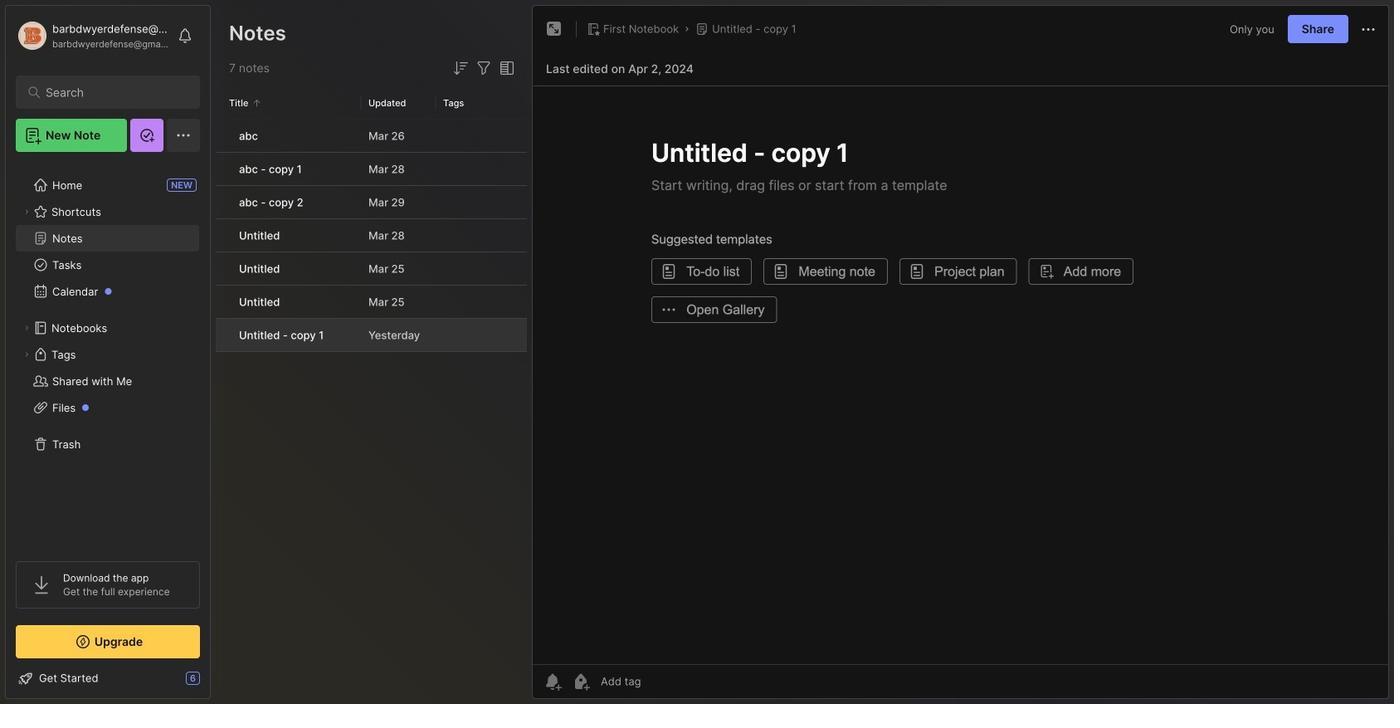 Task type: vqa. For each thing, say whether or not it's contained in the screenshot.
Dropdown List menu
no



Task type: describe. For each thing, give the bounding box(es) containing it.
note window element
[[532, 5, 1390, 703]]

2 cell from the top
[[216, 153, 229, 185]]

add a reminder image
[[543, 672, 563, 692]]

more actions image
[[1359, 20, 1379, 39]]

expand tags image
[[22, 350, 32, 359]]

4 cell from the top
[[216, 219, 229, 252]]

View options field
[[494, 58, 517, 78]]

1 cell from the top
[[216, 120, 229, 152]]

Add tag field
[[599, 674, 724, 689]]

add filters image
[[474, 58, 494, 78]]

add tag image
[[571, 672, 591, 692]]

7 cell from the top
[[216, 319, 229, 351]]



Task type: locate. For each thing, give the bounding box(es) containing it.
None search field
[[46, 82, 178, 102]]

Help and Learning task checklist field
[[6, 665, 210, 692]]

Account field
[[16, 19, 169, 52]]

6 cell from the top
[[216, 286, 229, 318]]

tree
[[6, 162, 210, 546]]

More actions field
[[1359, 19, 1379, 39]]

row group
[[216, 120, 527, 353]]

Search text field
[[46, 85, 178, 100]]

main element
[[0, 0, 216, 704]]

expand note image
[[545, 19, 565, 39]]

click to collapse image
[[210, 673, 222, 693]]

Sort options field
[[451, 58, 471, 78]]

Add filters field
[[474, 58, 494, 78]]

none search field inside main element
[[46, 82, 178, 102]]

3 cell from the top
[[216, 186, 229, 218]]

expand notebooks image
[[22, 323, 32, 333]]

Note Editor text field
[[533, 86, 1389, 664]]

cell
[[216, 120, 229, 152], [216, 153, 229, 185], [216, 186, 229, 218], [216, 219, 229, 252], [216, 252, 229, 285], [216, 286, 229, 318], [216, 319, 229, 351]]

tree inside main element
[[6, 162, 210, 546]]

5 cell from the top
[[216, 252, 229, 285]]



